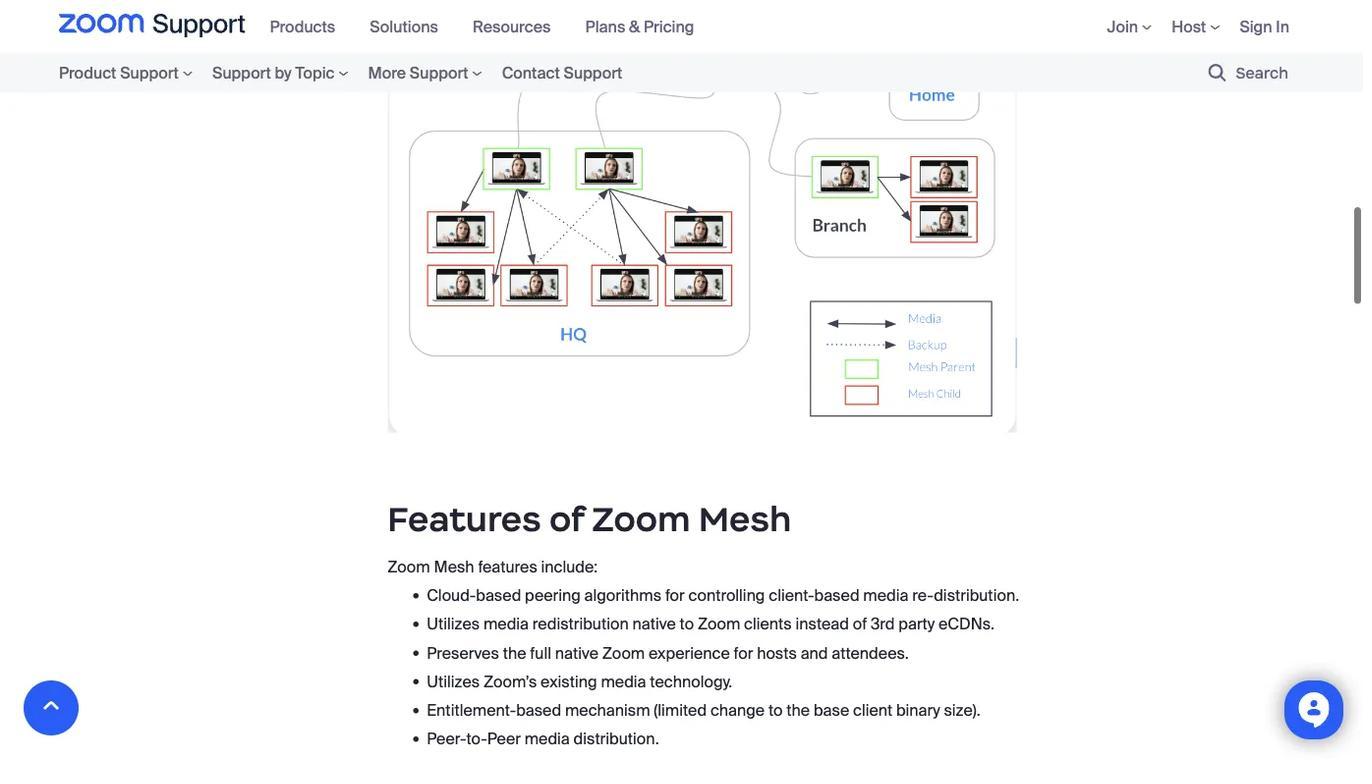Task type: locate. For each thing, give the bounding box(es) containing it.
entitlement-
[[427, 701, 516, 721]]

re-
[[912, 586, 934, 606]]

party
[[899, 615, 935, 635]]

1 horizontal spatial the
[[787, 701, 810, 721]]

3 support from the left
[[410, 62, 468, 83]]

0 horizontal spatial the
[[503, 643, 526, 664]]

0 horizontal spatial native
[[555, 643, 599, 664]]

for left "hosts"
[[734, 643, 753, 664]]

0 vertical spatial native
[[632, 615, 676, 635]]

features
[[387, 498, 541, 541]]

pricing
[[644, 16, 694, 37]]

1 horizontal spatial of
[[853, 615, 867, 635]]

zoom up algorithms
[[592, 498, 691, 541]]

to up experience
[[680, 615, 694, 635]]

0 horizontal spatial for
[[665, 586, 685, 606]]

search button
[[1180, 53, 1298, 92]]

0 horizontal spatial distribution.
[[574, 729, 659, 750]]

0 vertical spatial distribution.
[[934, 586, 1019, 606]]

of
[[549, 498, 584, 541], [853, 615, 867, 635]]

mesh
[[699, 498, 791, 541], [434, 557, 474, 578]]

of left 3rd
[[853, 615, 867, 635]]

hosts
[[757, 643, 797, 664]]

support for product support
[[120, 62, 179, 83]]

resources link
[[473, 16, 566, 37]]

&
[[629, 16, 640, 37]]

support left by
[[212, 62, 271, 83]]

native down algorithms
[[632, 615, 676, 635]]

product support link
[[59, 59, 202, 86]]

0 vertical spatial utilizes
[[427, 615, 480, 635]]

native down redistribution
[[555, 643, 599, 664]]

1 support from the left
[[120, 62, 179, 83]]

based down 'features' on the left bottom of the page
[[476, 586, 521, 606]]

zoom support image
[[59, 14, 245, 39]]

features
[[478, 557, 537, 578]]

of up include:
[[549, 498, 584, 541]]

support down zoom support image
[[120, 62, 179, 83]]

for
[[665, 586, 685, 606], [734, 643, 753, 664]]

0 vertical spatial of
[[549, 498, 584, 541]]

menu bar containing product support
[[0, 53, 691, 92]]

clients
[[744, 615, 792, 635]]

contact support
[[502, 62, 622, 83]]

1 vertical spatial the
[[787, 701, 810, 721]]

utilizes
[[427, 615, 480, 635], [427, 672, 480, 693]]

menu bar
[[260, 0, 719, 53], [1078, 0, 1289, 53], [0, 53, 691, 92]]

1 horizontal spatial distribution.
[[934, 586, 1019, 606]]

search
[[1236, 63, 1289, 82]]

mesh up cloud-
[[434, 557, 474, 578]]

binary
[[896, 701, 940, 721]]

utilizes down cloud-
[[427, 615, 480, 635]]

zoom
[[592, 498, 691, 541], [387, 557, 430, 578], [698, 615, 740, 635], [602, 643, 645, 664]]

1 vertical spatial native
[[555, 643, 599, 664]]

to right change
[[768, 701, 783, 721]]

distribution. up ecdns.
[[934, 586, 1019, 606]]

plans & pricing
[[585, 16, 694, 37]]

2 utilizes from the top
[[427, 672, 480, 693]]

1 vertical spatial of
[[853, 615, 867, 635]]

join link
[[1107, 16, 1152, 37]]

media up mechanism
[[601, 672, 646, 693]]

media up preserves
[[483, 615, 529, 635]]

algorithms
[[584, 586, 662, 606]]

distribution.
[[934, 586, 1019, 606], [574, 729, 659, 750]]

0 vertical spatial the
[[503, 643, 526, 664]]

0 horizontal spatial to
[[680, 615, 694, 635]]

1 vertical spatial to
[[768, 701, 783, 721]]

support by topic
[[212, 62, 335, 83]]

(limited
[[654, 701, 707, 721]]

menu bar containing join
[[1078, 0, 1289, 53]]

the left full
[[503, 643, 526, 664]]

the
[[503, 643, 526, 664], [787, 701, 810, 721]]

based
[[476, 586, 521, 606], [814, 586, 860, 606], [516, 701, 561, 721]]

mesh up controlling
[[699, 498, 791, 541]]

plans
[[585, 16, 625, 37]]

client-
[[769, 586, 814, 606]]

zoom mesh features include: cloud-based peering algorithms for controlling client-based media re-distribution. utilizes media redistribution native to zoom clients instead of 3rd party ecdns. preserves the full native zoom experience for hosts and attendees. utilizes zoom's existing media technology. entitlement-based mechanism (limited change to the base client binary size). peer-to-peer media distribution.
[[387, 557, 1019, 750]]

1 vertical spatial mesh
[[434, 557, 474, 578]]

support
[[120, 62, 179, 83], [212, 62, 271, 83], [410, 62, 468, 83], [564, 62, 622, 83]]

change
[[710, 701, 765, 721]]

0 vertical spatial for
[[665, 586, 685, 606]]

distribution. down mechanism
[[574, 729, 659, 750]]

media
[[863, 586, 909, 606], [483, 615, 529, 635], [601, 672, 646, 693], [524, 729, 570, 750]]

1 horizontal spatial to
[[768, 701, 783, 721]]

solutions
[[370, 16, 438, 37]]

support down plans
[[564, 62, 622, 83]]

support right more
[[410, 62, 468, 83]]

1 horizontal spatial mesh
[[699, 498, 791, 541]]

zoom down controlling
[[698, 615, 740, 635]]

the left base
[[787, 701, 810, 721]]

more support
[[368, 62, 468, 83]]

1 vertical spatial for
[[734, 643, 753, 664]]

utilizes down preserves
[[427, 672, 480, 693]]

to
[[680, 615, 694, 635], [768, 701, 783, 721]]

native
[[632, 615, 676, 635], [555, 643, 599, 664]]

1 utilizes from the top
[[427, 615, 480, 635]]

0 horizontal spatial mesh
[[434, 557, 474, 578]]

search image
[[1209, 64, 1226, 82], [1209, 64, 1226, 82]]

of inside zoom mesh features include: cloud-based peering algorithms for controlling client-based media re-distribution. utilizes media redistribution native to zoom clients instead of 3rd party ecdns. preserves the full native zoom experience for hosts and attendees. utilizes zoom's existing media technology. entitlement-based mechanism (limited change to the base client binary size). peer-to-peer media distribution.
[[853, 615, 867, 635]]

more support link
[[358, 59, 492, 86]]

3rd
[[871, 615, 895, 635]]

0 vertical spatial to
[[680, 615, 694, 635]]

0 horizontal spatial of
[[549, 498, 584, 541]]

1 vertical spatial utilizes
[[427, 672, 480, 693]]

4 support from the left
[[564, 62, 622, 83]]

attendees.
[[832, 643, 909, 664]]

for left controlling
[[665, 586, 685, 606]]

menu bar containing products
[[260, 0, 719, 53]]



Task type: describe. For each thing, give the bounding box(es) containing it.
host link
[[1172, 16, 1220, 37]]

preserves
[[427, 643, 499, 664]]

media right 'peer'
[[524, 729, 570, 750]]

by
[[275, 62, 292, 83]]

product
[[59, 62, 116, 83]]

support for more support
[[410, 62, 468, 83]]

based up instead
[[814, 586, 860, 606]]

redistribution
[[533, 615, 629, 635]]

to-
[[466, 729, 487, 750]]

mechanism
[[565, 701, 650, 721]]

plans & pricing link
[[585, 16, 709, 37]]

contact
[[502, 62, 560, 83]]

peer
[[487, 729, 521, 750]]

sign in link
[[1240, 16, 1289, 37]]

support for contact support
[[564, 62, 622, 83]]

include:
[[541, 557, 598, 578]]

instead
[[796, 615, 849, 635]]

base
[[814, 701, 849, 721]]

mesh inside zoom mesh features include: cloud-based peering algorithms for controlling client-based media re-distribution. utilizes media redistribution native to zoom clients instead of 3rd party ecdns. preserves the full native zoom experience for hosts and attendees. utilizes zoom's existing media technology. entitlement-based mechanism (limited change to the base client binary size). peer-to-peer media distribution.
[[434, 557, 474, 578]]

support by topic link
[[202, 59, 358, 86]]

cloud-
[[427, 586, 476, 606]]

client
[[853, 701, 893, 721]]

product support
[[59, 62, 179, 83]]

more
[[368, 62, 406, 83]]

media up 3rd
[[863, 586, 909, 606]]

peer-
[[427, 729, 466, 750]]

full
[[530, 643, 551, 664]]

products link
[[270, 16, 350, 37]]

1 horizontal spatial for
[[734, 643, 753, 664]]

host
[[1172, 16, 1206, 37]]

resources
[[473, 16, 551, 37]]

1 horizontal spatial native
[[632, 615, 676, 635]]

features of zoom mesh
[[387, 498, 791, 541]]

solutions link
[[370, 16, 453, 37]]

and
[[801, 643, 828, 664]]

0 vertical spatial mesh
[[699, 498, 791, 541]]

experience
[[649, 643, 730, 664]]

sign in
[[1240, 16, 1289, 37]]

zoom up cloud-
[[387, 557, 430, 578]]

sign
[[1240, 16, 1272, 37]]

zoom down redistribution
[[602, 643, 645, 664]]

size).
[[944, 701, 980, 721]]

existing
[[541, 672, 597, 693]]

topic
[[295, 62, 335, 83]]

1 vertical spatial distribution.
[[574, 729, 659, 750]]

technology.
[[650, 672, 732, 693]]

peering
[[525, 586, 581, 606]]

based down zoom's
[[516, 701, 561, 721]]

zoom's
[[483, 672, 537, 693]]

join
[[1107, 16, 1138, 37]]

ecdns.
[[939, 615, 995, 635]]

products
[[270, 16, 335, 37]]

in
[[1276, 16, 1289, 37]]

2 support from the left
[[212, 62, 271, 83]]

controlling
[[688, 586, 765, 606]]

contact support link
[[492, 59, 632, 86]]



Task type: vqa. For each thing, say whether or not it's contained in the screenshot.
The Peer
yes



